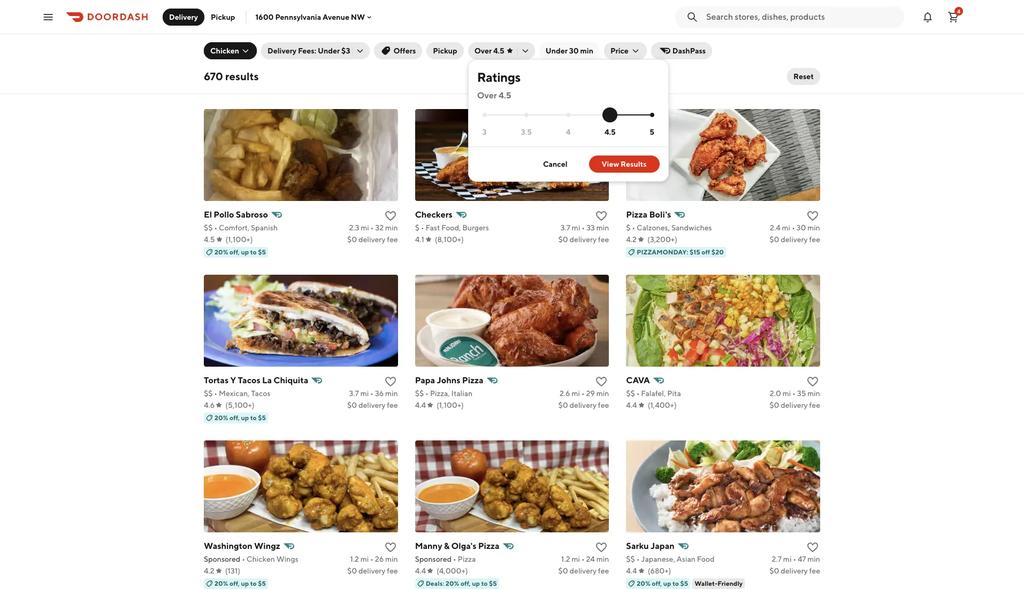 Task type: locate. For each thing, give the bounding box(es) containing it.
pizza up italian
[[462, 376, 484, 386]]

30 up 1.6
[[569, 47, 579, 55]]

fee for manny & olga's pizza
[[598, 567, 609, 576]]

4.4 down sarku
[[627, 567, 637, 576]]

4.5 up ratings
[[494, 47, 505, 55]]

mi for manny & olga's pizza
[[572, 555, 580, 564]]

(3,200+)
[[648, 235, 678, 244]]

pizza
[[627, 210, 648, 220], [462, 376, 484, 386], [478, 542, 500, 552], [458, 555, 476, 564]]

20% off, up to $5 down (5,100+)
[[215, 414, 266, 422]]

chicken
[[210, 47, 239, 55], [247, 555, 275, 564]]

35
[[797, 390, 806, 398]]

1 horizontal spatial pickup button
[[427, 42, 464, 59]]

delivery for el pollo sabroso
[[359, 235, 386, 244]]

0 horizontal spatial $
[[415, 224, 420, 232]]

mi for papa johns pizza
[[572, 390, 580, 398]]

4.6 for (5,100+)
[[204, 401, 215, 410]]

$$ up 670
[[204, 58, 213, 66]]

$​0 for tortas y tacos la chiquita
[[347, 401, 357, 410]]

4.4 up deals:
[[415, 567, 426, 576]]

20%
[[215, 82, 228, 90], [215, 248, 228, 256], [215, 414, 228, 422], [215, 580, 228, 588], [446, 580, 460, 588], [637, 580, 651, 588]]

italian
[[452, 390, 473, 398]]

$​0 down 1.2 mi • 24 min
[[559, 567, 568, 576]]

1 horizontal spatial 24
[[586, 555, 595, 564]]

2.3 mi • 32 min
[[349, 224, 398, 232]]

$$ for surfside
[[204, 58, 213, 66]]

$​0 down the 2.6
[[559, 401, 568, 410]]

0 vertical spatial over
[[475, 47, 492, 55]]

over 4.5 inside button
[[475, 47, 505, 55]]

click to add this store to your saved list image up 0.7 mi • 24 min
[[384, 44, 397, 57]]

$​0 delivery fee down 2.5 mi • 38 min
[[770, 69, 821, 78]]

4.4 for cava
[[627, 401, 637, 410]]

under up 1.6
[[546, 47, 568, 55]]

1 horizontal spatial chicken
[[247, 555, 275, 564]]

sponsored • pizza
[[415, 555, 476, 564]]

sandwiches
[[672, 224, 712, 232]]

wings
[[277, 555, 299, 564]]

(4,000+)
[[437, 567, 468, 576]]

$$ for el pollo sabroso
[[204, 224, 213, 232]]

1 1.2 from the left
[[350, 555, 359, 564]]

1 vertical spatial (1,100+)
[[437, 401, 464, 410]]

spanish
[[251, 224, 278, 232]]

3.7 mi • 33 min
[[561, 224, 609, 232]]

tortas
[[204, 376, 229, 386]]

4.4 down $$ • falafel, pita
[[627, 401, 637, 410]]

(1,100+) for pollo
[[226, 235, 253, 244]]

30 right 2.4
[[797, 224, 806, 232]]

4.6 down tortas
[[204, 401, 215, 410]]

&
[[646, 44, 651, 54], [444, 542, 450, 552]]

4 right notification bell icon
[[958, 8, 961, 14]]

38 up reset
[[798, 58, 806, 66]]

delivery for sarku japan
[[781, 567, 808, 576]]

fee down 2.5 mi • 38 min
[[810, 69, 821, 78]]

to
[[250, 82, 257, 90], [462, 82, 468, 90], [250, 248, 257, 256], [250, 414, 257, 422], [250, 580, 257, 588], [482, 580, 488, 588], [673, 580, 679, 588]]

1 $ from the left
[[415, 224, 420, 232]]

$5 down $$ • mexican, tacos
[[258, 414, 266, 422]]

mi
[[361, 58, 369, 66], [572, 58, 580, 66], [783, 58, 792, 66], [361, 224, 369, 232], [572, 224, 581, 232], [782, 224, 791, 232], [361, 390, 369, 398], [572, 390, 580, 398], [783, 390, 791, 398], [361, 555, 369, 564], [572, 555, 580, 564], [784, 555, 792, 564]]

click to add this store to your saved list image for papa johns pizza
[[595, 376, 608, 388]]

2.4 mi • 30 min
[[770, 224, 821, 232]]

0 vertical spatial pickup
[[211, 13, 235, 21]]

2.0 mi • 35 min
[[770, 390, 821, 398]]

0.7 mi • 24 min
[[348, 58, 398, 66]]

pita
[[668, 390, 681, 398]]

wallet-
[[695, 580, 718, 588]]

$$ • falafel, pita
[[627, 390, 681, 398]]

0 vertical spatial chicken
[[210, 47, 239, 55]]

0 vertical spatial over 4.5
[[475, 47, 505, 55]]

4 down 4 stars and over image
[[566, 128, 571, 136]]

(38,000+)
[[226, 69, 261, 78]]

click to add this store to your saved list image up 1.2 mi • 24 min
[[595, 542, 608, 554]]

1 horizontal spatial sponsored
[[415, 555, 452, 564]]

avenue
[[323, 13, 350, 21]]

$​0 delivery fee down 2.7 mi • 47 min
[[770, 567, 821, 576]]

sponsored for manny
[[415, 555, 452, 564]]

y
[[230, 376, 236, 386]]

delivery for milk & honey cafe
[[781, 69, 808, 78]]

$$ down the noma
[[415, 58, 424, 66]]

0 vertical spatial delivery
[[169, 13, 198, 21]]

0 horizontal spatial 24
[[375, 58, 384, 66]]

0 horizontal spatial under
[[318, 47, 340, 55]]

4.2 down pizza boli's
[[627, 235, 637, 244]]

4.6
[[204, 69, 215, 78], [204, 401, 215, 410]]

26
[[375, 555, 384, 564]]

burgers
[[463, 224, 489, 232]]

$​0 for pizza boli's
[[770, 235, 780, 244]]

fee for checkers
[[598, 235, 609, 244]]

1 vertical spatial chicken
[[247, 555, 275, 564]]

1 horizontal spatial $
[[627, 224, 631, 232]]

up down (680+)
[[664, 580, 672, 588]]

1 vertical spatial 4.6
[[204, 401, 215, 410]]

surfside
[[204, 44, 237, 54]]

olga's
[[452, 542, 477, 552]]

4 inside button
[[958, 8, 961, 14]]

1 horizontal spatial 3.7
[[561, 224, 571, 232]]

el pollo sabroso
[[204, 210, 268, 220]]

$ up 4.1
[[415, 224, 420, 232]]

24 for manny & olga's pizza
[[586, 555, 595, 564]]

$$ • italian, salads
[[415, 58, 477, 66]]

$​0 down 2.0
[[770, 401, 780, 410]]

0 horizontal spatial &
[[444, 542, 450, 552]]

1600 pennsylvania avenue nw
[[256, 13, 365, 21]]

$$ for noma kitchen pasta house
[[415, 58, 424, 66]]

kitchen
[[445, 44, 485, 54]]

2 sponsored from the left
[[415, 555, 452, 564]]

38
[[586, 58, 595, 66], [798, 58, 806, 66]]

fee down 1.2 mi • 24 min
[[598, 567, 609, 576]]

price
[[611, 47, 629, 55]]

$$ • tacos, mexican
[[204, 58, 271, 66]]

1 vertical spatial over 4.5
[[477, 90, 512, 101]]

sandwiches,
[[641, 58, 684, 66]]

wallet-friendly
[[695, 580, 743, 588]]

click to add this store to your saved list image
[[595, 44, 608, 57], [384, 210, 397, 223], [595, 210, 608, 223], [807, 210, 820, 223], [384, 376, 397, 388], [595, 376, 608, 388]]

deals: 20% off, up to $5
[[426, 580, 497, 588]]

fee down 2.7 mi • 47 min
[[810, 567, 821, 576]]

0 horizontal spatial (1,100+)
[[226, 235, 253, 244]]

33
[[587, 224, 595, 232]]

3.7 mi • 36 min
[[349, 390, 398, 398]]

0 horizontal spatial delivery
[[169, 13, 198, 21]]

4.2 for pizza boli's
[[627, 235, 637, 244]]

washington wingz
[[204, 542, 280, 552]]

sponsored down washington
[[204, 555, 241, 564]]

0 vertical spatial 24
[[375, 58, 384, 66]]

2.5 mi • 38 min
[[771, 58, 821, 66]]

$​0 for papa johns pizza
[[559, 401, 568, 410]]

sponsored for washington
[[204, 555, 241, 564]]

click to add this store to your saved list image
[[384, 44, 397, 57], [807, 376, 820, 388], [384, 542, 397, 554], [595, 542, 608, 554], [807, 542, 820, 554]]

off, down (5,100+)
[[230, 414, 240, 422]]

0 horizontal spatial 4
[[566, 128, 571, 136]]

1 vertical spatial 30
[[797, 224, 806, 232]]

38 down under 30 min
[[586, 58, 595, 66]]

2 under from the left
[[546, 47, 568, 55]]

$$ for papa johns pizza
[[415, 390, 424, 398]]

click to add this store to your saved list image for manny & olga's pizza
[[595, 542, 608, 554]]

delivery for papa johns pizza
[[570, 401, 597, 410]]

fee for milk & honey cafe
[[810, 69, 821, 78]]

fee
[[810, 69, 821, 78], [387, 235, 398, 244], [598, 235, 609, 244], [810, 235, 821, 244], [387, 401, 398, 410], [598, 401, 609, 410], [810, 401, 821, 410], [387, 567, 398, 576], [598, 567, 609, 576], [810, 567, 821, 576]]

pizza up calzones,
[[627, 210, 648, 220]]

0 vertical spatial 4.2
[[627, 235, 637, 244]]

delivery down 2.7 mi • 47 min
[[781, 567, 808, 576]]

$​0 delivery fee for el pollo sabroso
[[347, 235, 398, 244]]

min for manny
[[597, 555, 609, 564]]

under inside button
[[546, 47, 568, 55]]

$​0 delivery fee for manny & olga's pizza
[[559, 567, 609, 576]]

2 4.6 from the top
[[204, 401, 215, 410]]

4.4 down papa
[[415, 401, 426, 410]]

fee down 2.4 mi • 30 min
[[810, 235, 821, 244]]

$​0 delivery fee
[[770, 69, 821, 78], [347, 235, 398, 244], [559, 235, 609, 244], [770, 235, 821, 244], [347, 401, 398, 410], [559, 401, 609, 410], [770, 401, 821, 410], [347, 567, 398, 576], [559, 567, 609, 576], [770, 567, 821, 576]]

1 vertical spatial 24
[[586, 555, 595, 564]]

1 vertical spatial delivery
[[268, 47, 297, 55]]

$20
[[712, 248, 724, 256]]

under left $3
[[318, 47, 340, 55]]

& up sponsored • pizza at the left bottom of the page
[[444, 542, 450, 552]]

$​0 down '3.7 mi • 36 min'
[[347, 401, 357, 410]]

1 horizontal spatial 1.2
[[562, 555, 570, 564]]

delivery down "2.6 mi • 29 min"
[[570, 401, 597, 410]]

2 38 from the left
[[798, 58, 806, 66]]

mi for tortas y tacos la chiquita
[[361, 390, 369, 398]]

click to add this store to your saved list image for noma kitchen pasta house
[[595, 44, 608, 57]]

5 stars and over image
[[650, 113, 655, 117]]

$15
[[690, 248, 701, 256]]

$$ down tortas
[[204, 390, 213, 398]]

2 $ from the left
[[627, 224, 631, 232]]

sarku
[[627, 542, 649, 552]]

mi for cava
[[783, 390, 791, 398]]

$​0 down 2.4
[[770, 235, 780, 244]]

$$ • mexican, tacos
[[204, 390, 271, 398]]

20% down (38,000+)
[[215, 82, 228, 90]]

fee for sarku japan
[[810, 567, 821, 576]]

tortas y tacos la chiquita
[[204, 376, 309, 386]]

1.2
[[350, 555, 359, 564], [562, 555, 570, 564]]

dashpass button
[[651, 42, 713, 59]]

chicken down "wingz"
[[247, 555, 275, 564]]

click to add this store to your saved list image for washington wingz
[[384, 542, 397, 554]]

0 vertical spatial (1,100+)
[[226, 235, 253, 244]]

20% off, up to $5 for y
[[215, 414, 266, 422]]

mi for noma kitchen pasta house
[[572, 58, 580, 66]]

1 vertical spatial tacos
[[251, 390, 271, 398]]

1 vertical spatial pickup
[[433, 47, 458, 55]]

$​0 down 1.2 mi • 26 min
[[347, 567, 357, 576]]

0 horizontal spatial pickup
[[211, 13, 235, 21]]

pickup up $$ • italian, salads
[[433, 47, 458, 55]]

offers
[[394, 47, 416, 55]]

delivery for delivery fees: under $3
[[268, 47, 297, 55]]

1 vertical spatial 3.7
[[349, 390, 359, 398]]

0 horizontal spatial 1.2
[[350, 555, 359, 564]]

1 vertical spatial 4.2
[[204, 567, 214, 576]]

0 horizontal spatial 30
[[569, 47, 579, 55]]

$5 down manny & olga's pizza
[[489, 580, 497, 588]]

0 vertical spatial &
[[646, 44, 651, 54]]

0 horizontal spatial pickup button
[[205, 8, 242, 25]]

(1,100+) down $$ • comfort, spanish
[[226, 235, 253, 244]]

over down $10
[[477, 90, 497, 101]]

delivery down 2.3 mi • 32 min
[[359, 235, 386, 244]]

29
[[586, 390, 595, 398]]

3.5 stars and over image
[[525, 113, 529, 117]]

1 horizontal spatial 30
[[797, 224, 806, 232]]

0 horizontal spatial sponsored
[[204, 555, 241, 564]]

2.6 mi • 29 min
[[560, 390, 609, 398]]

& for milk
[[646, 44, 651, 54]]

notification bell image
[[922, 10, 935, 23]]

0 horizontal spatial 3.7
[[349, 390, 359, 398]]

delivery down 2.4 mi • 30 min
[[781, 235, 808, 244]]

$​0 for cava
[[770, 401, 780, 410]]

1 horizontal spatial 4.2
[[627, 235, 637, 244]]

1 vertical spatial 4
[[566, 128, 571, 136]]

3.7 left 33
[[561, 224, 571, 232]]

chicken up tacos,
[[210, 47, 239, 55]]

mi for washington wingz
[[361, 555, 369, 564]]

0 horizontal spatial chicken
[[210, 47, 239, 55]]

click to add this store to your saved list image up "2.6 mi • 29 min"
[[595, 376, 608, 388]]

$​0 delivery fee down '3.7 mi • 36 min'
[[347, 401, 398, 410]]

$​0
[[770, 69, 780, 78], [347, 235, 357, 244], [559, 235, 568, 244], [770, 235, 780, 244], [347, 401, 357, 410], [559, 401, 568, 410], [770, 401, 780, 410], [347, 567, 357, 576], [559, 567, 568, 576], [770, 567, 780, 576]]

20% off, up to $5 for wingz
[[215, 580, 266, 588]]

delivery down 2.5 mi • 38 min
[[781, 69, 808, 78]]

$5
[[258, 82, 266, 90], [258, 248, 266, 256], [258, 414, 266, 422], [258, 580, 266, 588], [489, 580, 497, 588], [681, 580, 689, 588]]

italian,
[[430, 58, 453, 66]]

0 vertical spatial 4.6
[[204, 69, 215, 78]]

3 stars and over image
[[483, 113, 487, 117]]

view results
[[602, 160, 647, 169]]

1 horizontal spatial &
[[646, 44, 651, 54]]

sponsored
[[204, 555, 241, 564], [415, 555, 452, 564]]

click to add this store to your saved list image up 1.2 mi • 26 min
[[384, 542, 397, 554]]

$​0 delivery fee for papa johns pizza
[[559, 401, 609, 410]]

(1,400+)
[[648, 401, 677, 410]]

$$ down "el"
[[204, 224, 213, 232]]

sarku japan
[[627, 542, 675, 552]]

sweets
[[685, 58, 710, 66]]

fee down 1.2 mi • 26 min
[[387, 567, 398, 576]]

$​0 delivery fee down the 3.7 mi • 33 min
[[559, 235, 609, 244]]

fee down the 3.7 mi • 33 min
[[598, 235, 609, 244]]

(840+)
[[648, 69, 672, 78]]

$​0 for sarku japan
[[770, 567, 780, 576]]

fee down 2.0 mi • 35 min
[[810, 401, 821, 410]]

off, down "(4,000+)"
[[461, 580, 471, 588]]

0 vertical spatial 4
[[958, 8, 961, 14]]

1 4.6 from the top
[[204, 69, 215, 78]]

pickup up surfside
[[211, 13, 235, 21]]

wingz
[[254, 542, 280, 552]]

fee for washington wingz
[[387, 567, 398, 576]]

delivery
[[169, 13, 198, 21], [268, 47, 297, 55]]

delivery for cava
[[781, 401, 808, 410]]

off, down comfort,
[[230, 248, 240, 256]]

20% off, up to $5 down $$ • comfort, spanish
[[215, 248, 266, 256]]

0 horizontal spatial 4.2
[[204, 567, 214, 576]]

over 4.5 up salads
[[475, 47, 505, 55]]

min for noma
[[597, 58, 609, 66]]

over
[[475, 47, 492, 55], [477, 90, 497, 101]]

& right milk
[[646, 44, 651, 54]]

$​0 delivery fee down 2.0 mi • 35 min
[[770, 401, 821, 410]]

tacos
[[238, 376, 261, 386], [251, 390, 271, 398]]

up down $$ • comfort, spanish
[[241, 248, 249, 256]]

results
[[225, 70, 259, 82]]

1 38 from the left
[[586, 58, 595, 66]]

click to add this store to your saved list image up 2.4 mi • 30 min
[[807, 210, 820, 223]]

click to add this store to your saved list image up 2.0 mi • 35 min
[[807, 376, 820, 388]]

1 horizontal spatial 4
[[958, 8, 961, 14]]

delivery down 1.2 mi • 26 min
[[359, 567, 386, 576]]

4.6 down surfside
[[204, 69, 215, 78]]

click to add this store to your saved list image up the 3.7 mi • 33 min
[[595, 210, 608, 223]]

pickup
[[211, 13, 235, 21], [433, 47, 458, 55]]

cava
[[627, 376, 650, 386]]

0 vertical spatial 30
[[569, 47, 579, 55]]

2 1.2 from the left
[[562, 555, 570, 564]]

1 horizontal spatial delivery
[[268, 47, 297, 55]]

30% off, up to $10
[[426, 82, 480, 90]]

nw
[[351, 13, 365, 21]]

4.5 down ratings
[[499, 90, 512, 101]]

4 for 1 items, open order cart 'icon'
[[958, 8, 961, 14]]

1 vertical spatial over
[[477, 90, 497, 101]]

click to add this store to your saved list image up 2.3 mi • 32 min
[[384, 210, 397, 223]]

$​0 down 2.7
[[770, 567, 780, 576]]

1 sponsored from the left
[[204, 555, 241, 564]]

click to add this store to your saved list image for sarku japan
[[807, 542, 820, 554]]

fee down 2.3 mi • 32 min
[[387, 235, 398, 244]]

$​0 delivery fee for checkers
[[559, 235, 609, 244]]

$​0 delivery fee down 2.4 mi • 30 min
[[770, 235, 821, 244]]

0 horizontal spatial 38
[[586, 58, 595, 66]]

0 vertical spatial 3.7
[[561, 224, 571, 232]]

1 horizontal spatial under
[[546, 47, 568, 55]]

delivery down 2.0 mi • 35 min
[[781, 401, 808, 410]]

30
[[569, 47, 579, 55], [797, 224, 806, 232]]

20% off, up to $5
[[215, 82, 266, 90], [215, 248, 266, 256], [215, 414, 266, 422], [215, 580, 266, 588], [637, 580, 689, 588]]

view results button
[[589, 156, 660, 173]]

3.7 left 36 at the bottom left of the page
[[349, 390, 359, 398]]

1 vertical spatial pickup button
[[427, 42, 464, 59]]

1 horizontal spatial 38
[[798, 58, 806, 66]]

1 horizontal spatial (1,100+)
[[437, 401, 464, 410]]

$ for checkers
[[415, 224, 420, 232]]

$​0 for washington wingz
[[347, 567, 357, 576]]

click to add this store to your saved list image left the 'price'
[[595, 44, 608, 57]]

1 vertical spatial &
[[444, 542, 450, 552]]

sponsored down 'manny'
[[415, 555, 452, 564]]

delivery inside button
[[169, 13, 198, 21]]

$​0 delivery fee for tortas y tacos la chiquita
[[347, 401, 398, 410]]



Task type: vqa. For each thing, say whether or not it's contained in the screenshot.


Task type: describe. For each thing, give the bounding box(es) containing it.
click to add this store to your saved list image for cava
[[807, 376, 820, 388]]

dashpass
[[673, 47, 706, 55]]

$​0 delivery fee for milk & honey cafe
[[770, 69, 821, 78]]

delivery for pizza boli's
[[781, 235, 808, 244]]

pennsylvania
[[275, 13, 321, 21]]

friendly
[[718, 580, 743, 588]]

japanese,
[[641, 555, 675, 564]]

1.6 mi • 38 min
[[561, 58, 609, 66]]

fee for pizza boli's
[[810, 235, 821, 244]]

$5 down (38,000+)
[[258, 82, 266, 90]]

food
[[697, 555, 715, 564]]

reset button
[[788, 68, 821, 85]]

$$ • japanese, asian food
[[627, 555, 715, 564]]

to down spanish
[[250, 248, 257, 256]]

pizza down olga's
[[458, 555, 476, 564]]

670 results
[[204, 70, 259, 82]]

38 for cafe
[[798, 58, 806, 66]]

pizza,
[[430, 390, 450, 398]]

2.6
[[560, 390, 570, 398]]

mi for milk & honey cafe
[[783, 58, 792, 66]]

$$ for cava
[[627, 390, 635, 398]]

mi for pizza boli's
[[782, 224, 791, 232]]

4.4 for sarku japan
[[627, 567, 637, 576]]

2.7
[[772, 555, 782, 564]]

la
[[262, 376, 272, 386]]

ratings
[[477, 70, 521, 85]]

over 4.5 button
[[468, 42, 535, 59]]

pizza right olga's
[[478, 542, 500, 552]]

670
[[204, 70, 223, 82]]

asian
[[677, 555, 696, 564]]

1.2 for washington wingz
[[350, 555, 359, 564]]

20% down comfort,
[[215, 248, 228, 256]]

4 stars and over image
[[566, 113, 571, 117]]

food,
[[442, 224, 461, 232]]

& for manny
[[444, 542, 450, 552]]

$​0 for milk & honey cafe
[[770, 69, 780, 78]]

$​0 for checkers
[[559, 235, 568, 244]]

click to add this store to your saved list image for el pollo sabroso
[[384, 210, 397, 223]]

4 for 4 stars and over image
[[566, 128, 571, 136]]

milk & honey cafe
[[627, 44, 700, 54]]

$​0 delivery fee for sarku japan
[[770, 567, 821, 576]]

boli's
[[650, 210, 672, 220]]

pollo
[[214, 210, 234, 220]]

off, down (131)
[[230, 580, 240, 588]]

pizza boli's
[[627, 210, 672, 220]]

(131)
[[225, 567, 240, 576]]

$5 down the "sponsored • chicken wings"
[[258, 580, 266, 588]]

fee for el pollo sabroso
[[387, 235, 398, 244]]

up down the "sponsored • chicken wings"
[[241, 580, 249, 588]]

click to add this store to your saved list image for surfside
[[384, 44, 397, 57]]

fee for tortas y tacos la chiquita
[[387, 401, 398, 410]]

min for washington
[[385, 555, 398, 564]]

(5,100+)
[[226, 401, 255, 410]]

4.4 for papa johns pizza
[[415, 401, 426, 410]]

min for sarku
[[808, 555, 821, 564]]

$​0 delivery fee for pizza boli's
[[770, 235, 821, 244]]

sponsored • chicken wings
[[204, 555, 299, 564]]

$ • fast food, burgers
[[415, 224, 489, 232]]

offers button
[[374, 42, 423, 59]]

mexican,
[[219, 390, 250, 398]]

$ for pizza boli's
[[627, 224, 631, 232]]

off, down (680+)
[[652, 580, 662, 588]]

to down $$ • japanese, asian food
[[673, 580, 679, 588]]

20% off, up to $5 down (680+)
[[637, 580, 689, 588]]

4 button
[[943, 6, 965, 28]]

20% down (5,100+)
[[215, 414, 228, 422]]

Store search: begin typing to search for stores available on DoorDash text field
[[707, 11, 898, 23]]

to down the "sponsored • chicken wings"
[[250, 580, 257, 588]]

min for el
[[385, 224, 398, 232]]

delivery for checkers
[[570, 235, 597, 244]]

click to add this store to your saved list image for pizza boli's
[[807, 210, 820, 223]]

el
[[204, 210, 212, 220]]

4.5 inside button
[[494, 47, 505, 55]]

mi for checkers
[[572, 224, 581, 232]]

20% down (131)
[[215, 580, 228, 588]]

$​0 delivery fee for cava
[[770, 401, 821, 410]]

36
[[375, 390, 384, 398]]

$​0 for el pollo sabroso
[[347, 235, 357, 244]]

47
[[798, 555, 806, 564]]

fee for papa johns pizza
[[598, 401, 609, 410]]

washington
[[204, 542, 253, 552]]

$10
[[469, 82, 480, 90]]

manny & olga's pizza
[[415, 542, 500, 552]]

20% down (680+)
[[637, 580, 651, 588]]

fees:
[[298, 47, 316, 55]]

$​0 delivery fee for washington wingz
[[347, 567, 398, 576]]

milk
[[627, 44, 644, 54]]

1 under from the left
[[318, 47, 340, 55]]

cancel
[[543, 160, 568, 169]]

fast
[[426, 224, 440, 232]]

1600
[[256, 13, 274, 21]]

$$ • comfort, spanish
[[204, 224, 278, 232]]

noma kitchen pasta house
[[415, 44, 547, 54]]

under 30 min
[[546, 47, 594, 55]]

over inside button
[[475, 47, 492, 55]]

min for tortas
[[385, 390, 398, 398]]

off, right 30%
[[441, 82, 451, 90]]

0 vertical spatial tacos
[[238, 376, 261, 386]]

chiquita
[[274, 376, 309, 386]]

0 vertical spatial pickup button
[[205, 8, 242, 25]]

pizzamonday: $15 off $20
[[637, 248, 724, 256]]

30 inside button
[[569, 47, 579, 55]]

delivery for washington wingz
[[359, 567, 386, 576]]

to down (38,000+)
[[250, 82, 257, 90]]

3.7 for checkers
[[561, 224, 571, 232]]

20% off, up to $5 for pollo
[[215, 248, 266, 256]]

2.4
[[770, 224, 781, 232]]

japan
[[651, 542, 675, 552]]

to down manny & olga's pizza
[[482, 580, 488, 588]]

sabroso
[[236, 210, 268, 220]]

delivery for manny & olga's pizza
[[570, 567, 597, 576]]

20% down "(4,000+)"
[[446, 580, 460, 588]]

delivery fees: under $3
[[268, 47, 350, 55]]

mi for sarku japan
[[784, 555, 792, 564]]

$ • calzones, sandwiches
[[627, 224, 712, 232]]

up down (38,000+)
[[241, 82, 249, 90]]

min for pizza
[[808, 224, 821, 232]]

click to add this store to your saved list image for checkers
[[595, 210, 608, 223]]

house
[[516, 44, 547, 54]]

off
[[702, 248, 711, 256]]

up left $10
[[452, 82, 460, 90]]

$$ • pizza, italian
[[415, 390, 473, 398]]

(8,100+)
[[435, 235, 464, 244]]

to left $10
[[462, 82, 468, 90]]

johns
[[437, 376, 461, 386]]

32
[[375, 224, 384, 232]]

$$ for sarku japan
[[627, 555, 635, 564]]

4.6 for (38,000+)
[[204, 69, 215, 78]]

4.1
[[415, 235, 424, 244]]

1 horizontal spatial pickup
[[433, 47, 458, 55]]

tacos,
[[219, 58, 240, 66]]

$​0 for manny & olga's pizza
[[559, 567, 568, 576]]

up down sponsored • pizza at the left bottom of the page
[[472, 580, 480, 588]]

click to add this store to your saved list image for tortas y tacos la chiquita
[[384, 376, 397, 388]]

off, down (38,000+)
[[230, 82, 240, 90]]

1600 pennsylvania avenue nw button
[[256, 13, 374, 21]]

chicken inside button
[[210, 47, 239, 55]]

up down (5,100+)
[[241, 414, 249, 422]]

fee for cava
[[810, 401, 821, 410]]

calzones,
[[637, 224, 670, 232]]

$$ for milk & honey cafe
[[627, 58, 635, 66]]

delivery button
[[163, 8, 205, 25]]

4.5 down "el"
[[204, 235, 215, 244]]

3.7 for tortas y tacos la chiquita
[[349, 390, 359, 398]]

0.7
[[348, 58, 359, 66]]

38 for house
[[586, 58, 595, 66]]

papa
[[415, 376, 435, 386]]

deals:
[[426, 580, 444, 588]]

price button
[[604, 42, 647, 59]]

20% off, up to $5 down (38,000+)
[[215, 82, 266, 90]]

min for papa
[[597, 390, 609, 398]]

24 for surfside
[[375, 58, 384, 66]]

(1,100+) for johns
[[437, 401, 464, 410]]

$$ for tortas y tacos la chiquita
[[204, 390, 213, 398]]

2.0
[[770, 390, 782, 398]]

(680+)
[[648, 567, 672, 576]]

2.7 mi • 47 min
[[772, 555, 821, 564]]

to down (5,100+)
[[250, 414, 257, 422]]

$5 left wallet-
[[681, 580, 689, 588]]

4.5 up view
[[605, 128, 616, 136]]

min for milk
[[808, 58, 821, 66]]

1.6
[[561, 58, 570, 66]]

$5 down spanish
[[258, 248, 266, 256]]

mi for surfside
[[361, 58, 369, 66]]

pasta
[[487, 44, 514, 54]]

1.2 mi • 26 min
[[350, 555, 398, 564]]

papa johns pizza
[[415, 376, 484, 386]]

min inside button
[[581, 47, 594, 55]]

chicken button
[[204, 42, 257, 59]]

mexican
[[242, 58, 271, 66]]

1.2 for manny & olga's pizza
[[562, 555, 570, 564]]

1 items, open order cart image
[[948, 10, 960, 23]]

delivery for delivery
[[169, 13, 198, 21]]

reset
[[794, 72, 814, 81]]

under 30 min button
[[539, 42, 600, 59]]

mi for el pollo sabroso
[[361, 224, 369, 232]]

4.4 for manny & olga's pizza
[[415, 567, 426, 576]]

open menu image
[[42, 10, 55, 23]]

$$ • sandwiches, sweets
[[627, 58, 710, 66]]

4.2 for washington wingz
[[204, 567, 214, 576]]



